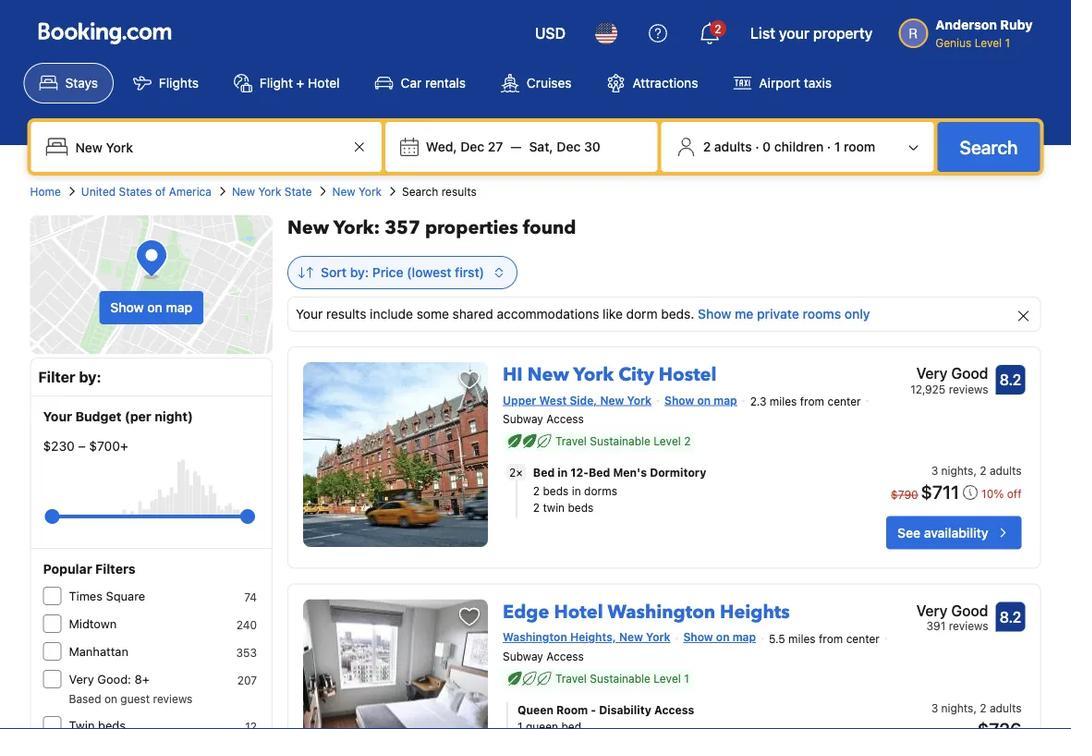 Task type: vqa. For each thing, say whether or not it's contained in the screenshot.
Change search
no



Task type: locate. For each thing, give the bounding box(es) containing it.
1 vertical spatial travel
[[555, 672, 587, 685]]

subway down edge
[[503, 650, 543, 663]]

wed, dec 27 button
[[418, 130, 511, 164]]

level inside anderson ruby genius level 1
[[975, 36, 1002, 49]]

sustainable for washington
[[590, 672, 651, 685]]

beds up "twin"
[[543, 485, 569, 498]]

0 vertical spatial 3
[[931, 465, 938, 477]]

scored 8.2 element for edge hotel washington heights
[[996, 602, 1025, 632]]

1 vertical spatial search
[[402, 185, 438, 198]]

0 vertical spatial ,
[[973, 465, 977, 477]]

taxis
[[804, 75, 832, 91]]

0 vertical spatial 8.2
[[1000, 371, 1021, 389]]

2 horizontal spatial 1
[[1005, 36, 1010, 49]]

access inside 2.3 miles from center subway access
[[546, 413, 584, 426]]

bed in 12-bed men's dormitory 2 beds in dorms 2 twin beds
[[533, 466, 706, 514]]

york
[[258, 185, 281, 198], [359, 185, 382, 198], [573, 362, 614, 388], [627, 394, 652, 407], [646, 631, 670, 644]]

center inside 2.3 miles from center subway access
[[827, 395, 861, 408]]

reviews inside "very good 12,925 reviews"
[[949, 383, 988, 396]]

bed up dorms
[[589, 466, 610, 479]]

reviews right 391
[[949, 620, 988, 633]]

edge hotel washington heights image
[[303, 599, 488, 729]]

from inside 5.5 miles from center subway access
[[819, 632, 843, 645]]

–
[[78, 438, 86, 454]]

0 vertical spatial center
[[827, 395, 861, 408]]

group
[[52, 502, 248, 531]]

miles
[[770, 395, 797, 408], [788, 632, 816, 645]]

nights up $711
[[941, 465, 973, 477]]

center for hi new york city hostel
[[827, 395, 861, 408]]

usd button
[[524, 11, 577, 55]]

0 horizontal spatial your
[[43, 409, 72, 424]]

from for hi new york city hostel
[[800, 395, 824, 408]]

2 vertical spatial very
[[69, 672, 94, 686]]

beds down dorms
[[568, 502, 594, 514]]

0 vertical spatial from
[[800, 395, 824, 408]]

in left 12-
[[558, 466, 568, 479]]

by: right 'filter' in the left of the page
[[79, 368, 101, 386]]

search results
[[402, 185, 477, 198]]

1 travel from the top
[[555, 435, 587, 448]]

travel for hotel
[[555, 672, 587, 685]]

0 vertical spatial scored 8.2 element
[[996, 365, 1025, 395]]

level down anderson on the right top of the page
[[975, 36, 1002, 49]]

very up based
[[69, 672, 94, 686]]

0 vertical spatial reviews
[[949, 383, 988, 396]]

from right 2.3 on the right of the page
[[800, 395, 824, 408]]

0 vertical spatial 1
[[1005, 36, 1010, 49]]

very up 391
[[916, 602, 948, 619]]

travel up 12-
[[555, 435, 587, 448]]

your results include some shared accommodations like dorm beds. show me private rooms only
[[296, 306, 870, 322]]

reviews right 12,925
[[949, 383, 988, 396]]

access for new
[[546, 413, 584, 426]]

very up 12,925
[[916, 365, 948, 382]]

travel
[[555, 435, 587, 448], [555, 672, 587, 685]]

miles inside 2.3 miles from center subway access
[[770, 395, 797, 408]]

1 horizontal spatial ·
[[827, 139, 831, 154]]

1 vertical spatial your
[[43, 409, 72, 424]]

wed, dec 27 — sat, dec 30
[[426, 139, 600, 154]]

353
[[236, 646, 257, 659]]

new york: 357 properties found
[[287, 215, 576, 241]]

1 vertical spatial map
[[714, 394, 737, 407]]

very good element for hi new york city hostel
[[910, 362, 988, 384]]

1 horizontal spatial in
[[572, 485, 581, 498]]

1 vertical spatial center
[[846, 632, 880, 645]]

very inside "very good 12,925 reviews"
[[916, 365, 948, 382]]

united states of america
[[81, 185, 212, 198]]

center inside 5.5 miles from center subway access
[[846, 632, 880, 645]]

good for hi new york city hostel
[[951, 365, 988, 382]]

hotel up washington heights, new york
[[554, 599, 603, 625]]

bed in 12-bed men's dormitory link
[[533, 465, 830, 481]]

1 8.2 from the top
[[1000, 371, 1021, 389]]

2 · from the left
[[827, 139, 831, 154]]

level up queen room - disability access link
[[654, 672, 681, 685]]

york down city
[[627, 394, 652, 407]]

240
[[236, 618, 257, 631]]

sustainable for york
[[590, 435, 651, 448]]

map for edge hotel washington heights
[[733, 631, 756, 644]]

access down washington heights, new york
[[546, 650, 584, 663]]

hotel right +
[[308, 75, 340, 91]]

2 dec from the left
[[557, 139, 581, 154]]

0 vertical spatial very good element
[[910, 362, 988, 384]]

1 vertical spatial by:
[[79, 368, 101, 386]]

1 vertical spatial from
[[819, 632, 843, 645]]

by: right sort
[[350, 265, 369, 280]]

from
[[800, 395, 824, 408], [819, 632, 843, 645]]

1 horizontal spatial search
[[960, 136, 1018, 158]]

1 vertical spatial nights
[[941, 702, 973, 715]]

1 horizontal spatial 1
[[834, 139, 840, 154]]

391
[[926, 620, 946, 633]]

good inside very good 391 reviews
[[951, 602, 988, 619]]

0 horizontal spatial washington
[[503, 631, 567, 644]]

sustainable up men's
[[590, 435, 651, 448]]

1 vertical spatial good
[[951, 602, 988, 619]]

2 button
[[688, 11, 732, 55]]

1 vertical spatial very
[[916, 602, 948, 619]]

your up $230
[[43, 409, 72, 424]]

washington up 5.5 miles from center subway access
[[608, 599, 715, 625]]

1 · from the left
[[755, 139, 759, 154]]

travel up room
[[555, 672, 587, 685]]

results down sort
[[326, 306, 366, 322]]

2 subway from the top
[[503, 650, 543, 663]]

dec
[[460, 139, 484, 154], [557, 139, 581, 154]]

access down upper west side, new york
[[546, 413, 584, 426]]

1 vertical spatial 8.2
[[1000, 608, 1021, 626]]

1 scored 8.2 element from the top
[[996, 365, 1025, 395]]

1 vertical spatial reviews
[[949, 620, 988, 633]]

0 vertical spatial miles
[[770, 395, 797, 408]]

new
[[232, 185, 255, 198], [332, 185, 355, 198], [287, 215, 329, 241], [527, 362, 569, 388], [600, 394, 624, 407], [619, 631, 643, 644]]

flight + hotel
[[260, 75, 340, 91]]

1 down ruby
[[1005, 36, 1010, 49]]

good:
[[97, 672, 131, 686]]

$700+
[[89, 438, 128, 454]]

1 horizontal spatial by:
[[350, 265, 369, 280]]

0 vertical spatial your
[[296, 306, 323, 322]]

0 horizontal spatial ·
[[755, 139, 759, 154]]

filter
[[38, 368, 75, 386]]

budget
[[75, 409, 121, 424]]

subway
[[503, 413, 543, 426], [503, 650, 543, 663]]

good for edge hotel washington heights
[[951, 602, 988, 619]]

from inside 2.3 miles from center subway access
[[800, 395, 824, 408]]

access inside 5.5 miles from center subway access
[[546, 650, 584, 663]]

scored 8.2 element right "very good 12,925 reviews"
[[996, 365, 1025, 395]]

flights link
[[117, 63, 214, 104]]

access right disability
[[654, 704, 694, 717]]

8.2 for hi new york city hostel
[[1000, 371, 1021, 389]]

1 vertical spatial show on map
[[664, 394, 737, 407]]

1 subway from the top
[[503, 413, 543, 426]]

sat,
[[529, 139, 553, 154]]

very good: 8+
[[69, 672, 150, 686]]

1 vertical spatial results
[[326, 306, 366, 322]]

2 inside button
[[703, 139, 711, 154]]

subway for hi
[[503, 413, 543, 426]]

west
[[539, 394, 567, 407]]

0 vertical spatial nights
[[941, 465, 973, 477]]

2 sustainable from the top
[[590, 672, 651, 685]]

some
[[416, 306, 449, 322]]

1 horizontal spatial hotel
[[554, 599, 603, 625]]

beds
[[543, 485, 569, 498], [568, 502, 594, 514]]

subway inside 5.5 miles from center subway access
[[503, 650, 543, 663]]

new up west
[[527, 362, 569, 388]]

miles right "5.5"
[[788, 632, 816, 645]]

center left 391
[[846, 632, 880, 645]]

scored 8.2 element
[[996, 365, 1025, 395], [996, 602, 1025, 632]]

bed right ×
[[533, 466, 555, 479]]

0 vertical spatial very
[[916, 365, 948, 382]]

very good 12,925 reviews
[[910, 365, 988, 396]]

center for edge hotel washington heights
[[846, 632, 880, 645]]

0 vertical spatial hotel
[[308, 75, 340, 91]]

subway inside 2.3 miles from center subway access
[[503, 413, 543, 426]]

1 left the room
[[834, 139, 840, 154]]

(lowest
[[407, 265, 451, 280]]

genius
[[935, 36, 972, 49]]

1 horizontal spatial results
[[441, 185, 477, 198]]

include
[[370, 306, 413, 322]]

hi new york city hostel
[[503, 362, 717, 388]]

found
[[523, 215, 576, 241]]

level up dormitory
[[654, 435, 681, 448]]

in down 12-
[[572, 485, 581, 498]]

0 vertical spatial 3 nights , 2 adults
[[931, 465, 1022, 477]]

0 vertical spatial map
[[166, 300, 192, 315]]

by: for filter
[[79, 368, 101, 386]]

show on map inside button
[[110, 300, 192, 315]]

center left 12,925
[[827, 395, 861, 408]]

1 good from the top
[[951, 365, 988, 382]]

queen room - disability access link
[[518, 702, 830, 718]]

0 vertical spatial results
[[441, 185, 477, 198]]

1 horizontal spatial dec
[[557, 139, 581, 154]]

good inside "very good 12,925 reviews"
[[951, 365, 988, 382]]

2 vertical spatial 1
[[684, 672, 689, 685]]

hotel inside edge hotel washington heights link
[[554, 599, 603, 625]]

10% off
[[982, 487, 1022, 500]]

dec left 30
[[557, 139, 581, 154]]

0 vertical spatial good
[[951, 365, 988, 382]]

very good element
[[910, 362, 988, 384], [916, 599, 988, 622]]

3 up $711
[[931, 465, 938, 477]]

2 inside dropdown button
[[715, 22, 721, 35]]

·
[[755, 139, 759, 154], [827, 139, 831, 154]]

8.2 right "very good 12,925 reviews"
[[1000, 371, 1021, 389]]

1 vertical spatial subway
[[503, 650, 543, 663]]

1 dec from the left
[[460, 139, 484, 154]]

8.2 for edge hotel washington heights
[[1000, 608, 1021, 626]]

0 vertical spatial sustainable
[[590, 435, 651, 448]]

1 vertical spatial hotel
[[554, 599, 603, 625]]

search inside button
[[960, 136, 1018, 158]]

Where are you going? field
[[68, 130, 348, 164]]

1 vertical spatial adults
[[990, 465, 1022, 477]]

-
[[591, 704, 596, 717]]

attractions
[[633, 75, 698, 91]]

new down edge hotel washington heights
[[619, 631, 643, 644]]

york up the side,
[[573, 362, 614, 388]]

by:
[[350, 265, 369, 280], [79, 368, 101, 386]]

washington down edge
[[503, 631, 567, 644]]

nights down 391
[[941, 702, 973, 715]]

0 vertical spatial washington
[[608, 599, 715, 625]]

1 down 5.5 miles from center subway access
[[684, 672, 689, 685]]

miles inside 5.5 miles from center subway access
[[788, 632, 816, 645]]

show on map button
[[99, 291, 204, 324]]

3
[[931, 465, 938, 477], [931, 702, 938, 715]]

1 vertical spatial scored 8.2 element
[[996, 602, 1025, 632]]

from right "5.5"
[[819, 632, 843, 645]]

0 vertical spatial access
[[546, 413, 584, 426]]

· right children
[[827, 139, 831, 154]]

stays
[[65, 75, 98, 91]]

subway down upper at the bottom of page
[[503, 413, 543, 426]]

square
[[106, 589, 145, 603]]

1 vertical spatial access
[[546, 650, 584, 663]]

very for hi new york city hostel
[[916, 365, 948, 382]]

reviews right the guest
[[153, 692, 193, 705]]

3 nights , 2 adults up 10%
[[931, 465, 1022, 477]]

on
[[147, 300, 162, 315], [697, 394, 711, 407], [716, 631, 730, 644], [104, 692, 117, 705]]

search for search results
[[402, 185, 438, 198]]

1 vertical spatial 3 nights , 2 adults
[[931, 702, 1022, 715]]

0 vertical spatial subway
[[503, 413, 543, 426]]

show on map for hi new york city hostel
[[664, 394, 737, 407]]

show on map
[[110, 300, 192, 315], [664, 394, 737, 407], [683, 631, 756, 644]]

· left 0
[[755, 139, 759, 154]]

2 8.2 from the top
[[1000, 608, 1021, 626]]

from for edge hotel washington heights
[[819, 632, 843, 645]]

0 horizontal spatial dec
[[460, 139, 484, 154]]

2 vertical spatial show on map
[[683, 631, 756, 644]]

5.5
[[769, 632, 785, 645]]

1 vertical spatial 3
[[931, 702, 938, 715]]

cruises link
[[485, 63, 587, 104]]

1 vertical spatial miles
[[788, 632, 816, 645]]

1 vertical spatial washington
[[503, 631, 567, 644]]

0 vertical spatial adults
[[714, 139, 752, 154]]

0 vertical spatial show on map
[[110, 300, 192, 315]]

sustainable up disability
[[590, 672, 651, 685]]

level for hi new york city hostel
[[654, 435, 681, 448]]

0 vertical spatial by:
[[350, 265, 369, 280]]

hotel inside the flight + hotel link
[[308, 75, 340, 91]]

1 3 nights , 2 adults from the top
[[931, 465, 1022, 477]]

0 vertical spatial search
[[960, 136, 1018, 158]]

8.2 right very good 391 reviews
[[1000, 608, 1021, 626]]

1 vertical spatial 1
[[834, 139, 840, 154]]

3 down 391
[[931, 702, 938, 715]]

0 horizontal spatial by:
[[79, 368, 101, 386]]

1 horizontal spatial your
[[296, 306, 323, 322]]

off
[[1007, 487, 1022, 500]]

private
[[757, 306, 799, 322]]

miles right 2.3 on the right of the page
[[770, 395, 797, 408]]

3 nights , 2 adults down 391
[[931, 702, 1022, 715]]

2 travel from the top
[[555, 672, 587, 685]]

midtown
[[69, 617, 117, 631]]

1 vertical spatial ,
[[973, 702, 977, 715]]

2 vertical spatial map
[[733, 631, 756, 644]]

guest
[[120, 692, 150, 705]]

2 vertical spatial level
[[654, 672, 681, 685]]

your down sort
[[296, 306, 323, 322]]

1 sustainable from the top
[[590, 435, 651, 448]]

booking.com image
[[38, 22, 171, 44]]

very inside very good 391 reviews
[[916, 602, 948, 619]]

0 horizontal spatial search
[[402, 185, 438, 198]]

state
[[284, 185, 312, 198]]

scored 8.2 element for hi new york city hostel
[[996, 365, 1025, 395]]

dec left 27 at the top
[[460, 139, 484, 154]]

0 horizontal spatial results
[[326, 306, 366, 322]]

results up properties
[[441, 185, 477, 198]]

1 inside 2 adults · 0 children · 1 room button
[[834, 139, 840, 154]]

queen room - disability access
[[518, 704, 694, 717]]

home
[[30, 185, 61, 198]]

0 vertical spatial level
[[975, 36, 1002, 49]]

$230
[[43, 438, 75, 454]]

1 horizontal spatial bed
[[589, 466, 610, 479]]

access
[[546, 413, 584, 426], [546, 650, 584, 663], [654, 704, 694, 717]]

list your property link
[[739, 11, 884, 55]]

wed,
[[426, 139, 457, 154]]

subway for edge
[[503, 650, 543, 663]]

upper west side, new york
[[503, 394, 652, 407]]

1 vertical spatial sustainable
[[590, 672, 651, 685]]

sort by: price (lowest first)
[[321, 265, 484, 280]]

0 horizontal spatial bed
[[533, 466, 555, 479]]

washington
[[608, 599, 715, 625], [503, 631, 567, 644]]

0 horizontal spatial in
[[558, 466, 568, 479]]

search
[[960, 136, 1018, 158], [402, 185, 438, 198]]

0 vertical spatial travel
[[555, 435, 587, 448]]

0 horizontal spatial 1
[[684, 672, 689, 685]]

show on map for edge hotel washington heights
[[683, 631, 756, 644]]

queen
[[518, 704, 554, 717]]

reviews inside very good 391 reviews
[[949, 620, 988, 633]]

1 vertical spatial level
[[654, 435, 681, 448]]

2 good from the top
[[951, 602, 988, 619]]

accommodations
[[497, 306, 599, 322]]

like
[[603, 306, 623, 322]]

1 vertical spatial very good element
[[916, 599, 988, 622]]

2
[[715, 22, 721, 35], [703, 139, 711, 154], [684, 435, 691, 448], [980, 465, 987, 477], [509, 466, 516, 479], [533, 485, 540, 498], [533, 502, 540, 514], [980, 702, 987, 715]]

2 scored 8.2 element from the top
[[996, 602, 1025, 632]]

2 vertical spatial access
[[654, 704, 694, 717]]

scored 8.2 element right very good 391 reviews
[[996, 602, 1025, 632]]

1 inside anderson ruby genius level 1
[[1005, 36, 1010, 49]]

0 horizontal spatial hotel
[[308, 75, 340, 91]]



Task type: describe. For each thing, give the bounding box(es) containing it.
your for your results include some shared accommodations like dorm beds. show me private rooms only
[[296, 306, 323, 322]]

price
[[372, 265, 403, 280]]

on inside button
[[147, 300, 162, 315]]

your budget (per night)
[[43, 409, 193, 424]]

new york state
[[232, 185, 312, 198]]

beds.
[[661, 306, 694, 322]]

manhattan
[[69, 645, 128, 658]]

2 3 from the top
[[931, 702, 938, 715]]

search for search
[[960, 136, 1018, 158]]

shared
[[453, 306, 493, 322]]

level for edge hotel washington heights
[[654, 672, 681, 685]]

results for search
[[441, 185, 477, 198]]

new down hi new york city hostel
[[600, 394, 624, 407]]

show inside button
[[110, 300, 144, 315]]

york left state
[[258, 185, 281, 198]]

very good 391 reviews
[[916, 602, 988, 633]]

heights,
[[570, 631, 616, 644]]

your for your budget (per night)
[[43, 409, 72, 424]]

united states of america link
[[81, 183, 212, 200]]

airport taxis link
[[717, 63, 847, 104]]

usd
[[535, 24, 566, 42]]

miles for hi new york city hostel
[[770, 395, 797, 408]]

night)
[[155, 409, 193, 424]]

$711
[[921, 481, 959, 503]]

your account menu anderson ruby genius level 1 element
[[898, 8, 1040, 51]]

1 3 from the top
[[931, 465, 938, 477]]

12-
[[571, 466, 589, 479]]

show me private rooms only link
[[698, 306, 870, 322]]

+
[[296, 75, 304, 91]]

dormitory
[[650, 466, 706, 479]]

airport
[[759, 75, 800, 91]]

of
[[155, 185, 166, 198]]

very for edge hotel washington heights
[[916, 602, 948, 619]]

hi new york city hostel link
[[503, 355, 717, 388]]

room
[[556, 704, 588, 717]]

me
[[735, 306, 754, 322]]

states
[[119, 185, 152, 198]]

list your property
[[750, 24, 873, 42]]

2 nights from the top
[[941, 702, 973, 715]]

new right america
[[232, 185, 255, 198]]

search button
[[938, 122, 1040, 172]]

1 nights from the top
[[941, 465, 973, 477]]

2 adults · 0 children · 1 room
[[703, 139, 875, 154]]

207
[[237, 674, 257, 687]]

1 bed from the left
[[533, 466, 555, 479]]

0 vertical spatial beds
[[543, 485, 569, 498]]

dorm
[[626, 306, 658, 322]]

men's
[[613, 466, 647, 479]]

access for hotel
[[546, 650, 584, 663]]

(per
[[125, 409, 151, 424]]

2 , from the top
[[973, 702, 977, 715]]

times square
[[69, 589, 145, 603]]

1 horizontal spatial washington
[[608, 599, 715, 625]]

airport taxis
[[759, 75, 832, 91]]

america
[[169, 185, 212, 198]]

twin
[[543, 502, 565, 514]]

popular filters
[[43, 561, 135, 577]]

2 vertical spatial reviews
[[153, 692, 193, 705]]

ruby
[[1000, 17, 1033, 32]]

2 3 nights , 2 adults from the top
[[931, 702, 1022, 715]]

map for hi new york city hostel
[[714, 394, 737, 407]]

car rentals
[[401, 75, 466, 91]]

travel sustainable level 1
[[555, 672, 689, 685]]

york up the york:
[[359, 185, 382, 198]]

children
[[774, 139, 824, 154]]

2.3
[[750, 395, 766, 408]]

2 ×
[[509, 466, 523, 479]]

washington heights, new york
[[503, 631, 670, 644]]

sat, dec 30 button
[[522, 130, 608, 164]]

2 vertical spatial adults
[[990, 702, 1022, 715]]

first)
[[455, 265, 484, 280]]

357
[[385, 215, 420, 241]]

home link
[[30, 183, 61, 200]]

side,
[[570, 394, 597, 407]]

filters
[[95, 561, 135, 577]]

city
[[618, 362, 654, 388]]

heights
[[720, 599, 790, 625]]

edge
[[503, 599, 549, 625]]

1 vertical spatial beds
[[568, 502, 594, 514]]

reviews for hi new york city hostel
[[949, 383, 988, 396]]

miles for edge hotel washington heights
[[788, 632, 816, 645]]

sort
[[321, 265, 347, 280]]

results for your
[[326, 306, 366, 322]]

travel sustainable level 2
[[555, 435, 691, 448]]

edge hotel washington heights
[[503, 599, 790, 625]]

availability
[[924, 525, 988, 540]]

hi new york city hostel image
[[303, 362, 488, 547]]

hostel
[[659, 362, 717, 388]]

2 bed from the left
[[589, 466, 610, 479]]

anderson ruby genius level 1
[[935, 17, 1033, 49]]

map inside button
[[166, 300, 192, 315]]

new down state
[[287, 215, 329, 241]]

dorms
[[584, 485, 617, 498]]

very good element for edge hotel washington heights
[[916, 599, 988, 622]]

adults inside button
[[714, 139, 752, 154]]

by: for sort
[[350, 265, 369, 280]]

upper
[[503, 394, 536, 407]]

1 vertical spatial in
[[572, 485, 581, 498]]

30
[[584, 139, 600, 154]]

0 vertical spatial in
[[558, 466, 568, 479]]

times
[[69, 589, 103, 603]]

reviews for edge hotel washington heights
[[949, 620, 988, 633]]

travel for new
[[555, 435, 587, 448]]

8+
[[134, 672, 150, 686]]

search results updated. new york: 357 properties found. element
[[287, 215, 1041, 241]]

york:
[[333, 215, 380, 241]]

new up the york:
[[332, 185, 355, 198]]

york down edge hotel washington heights
[[646, 631, 670, 644]]

your
[[779, 24, 809, 42]]

hi
[[503, 362, 523, 388]]

flight + hotel link
[[218, 63, 355, 104]]

new york state link
[[232, 183, 312, 200]]

based on guest reviews
[[69, 692, 193, 705]]

1 , from the top
[[973, 465, 977, 477]]

united
[[81, 185, 116, 198]]

rooms
[[803, 306, 841, 322]]

room
[[844, 139, 875, 154]]

new york
[[332, 185, 382, 198]]



